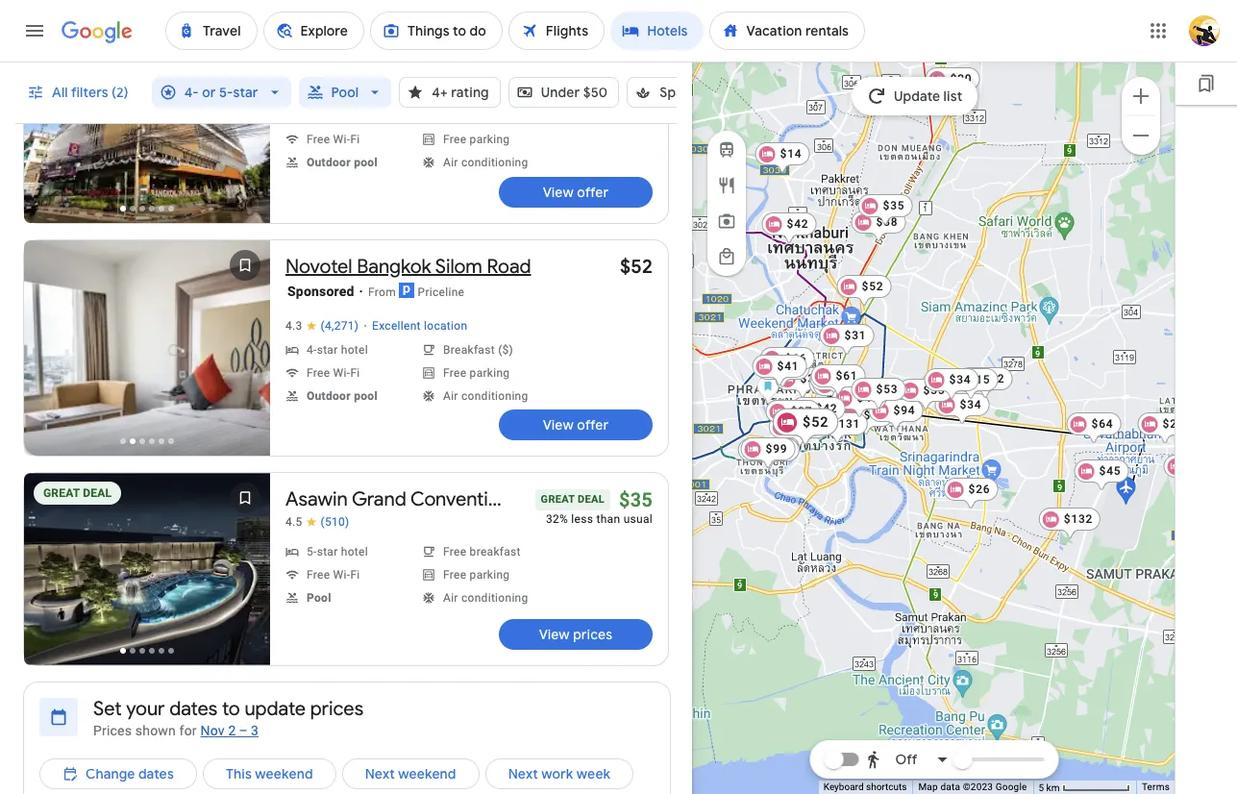 Task type: describe. For each thing, give the bounding box(es) containing it.
$15 link
[[943, 368, 998, 401]]

$37
[[791, 405, 813, 418]]

photos list for $52
[[21, 238, 273, 472]]

main menu image
[[23, 19, 46, 42]]

this
[[226, 766, 252, 783]]

next work week
[[508, 766, 611, 783]]

4- or 5-star
[[184, 84, 258, 101]]

the grand palace image
[[757, 375, 779, 406]]

1 vertical spatial $34
[[949, 373, 971, 387]]

prices inside set your dates to update prices prices shown for nov 2 – 3
[[310, 697, 364, 721]]

$19 link
[[755, 357, 810, 389]]

dates inside button
[[138, 766, 174, 783]]

or
[[202, 84, 216, 101]]

0 vertical spatial $31
[[844, 329, 866, 342]]

than
[[597, 513, 621, 526]]

all filters (2)
[[52, 84, 129, 101]]

1 vertical spatial $48
[[864, 409, 886, 422]]

(4,271)
[[321, 319, 359, 333]]

star
[[233, 84, 258, 101]]

2 – 3
[[228, 723, 259, 739]]

view for $34
[[543, 184, 574, 201]]

zoom in map image
[[1130, 84, 1153, 107]]

$37 link
[[766, 400, 820, 433]]

$61 link
[[811, 364, 865, 397]]

update list button
[[852, 77, 978, 115]]

under $50 button
[[509, 69, 620, 115]]

week
[[577, 766, 611, 783]]

$26 link
[[943, 478, 998, 511]]

$88
[[834, 377, 856, 390]]

2 vertical spatial $35
[[619, 489, 653, 512]]

view offer for $34
[[543, 184, 609, 201]]

all filters (2) button
[[15, 69, 144, 115]]

view prices link
[[499, 619, 653, 650]]

view offer for $52
[[543, 416, 609, 434]]

2 vertical spatial $34
[[960, 398, 982, 412]]

location
[[424, 319, 468, 333]]

1 vertical spatial $35 link
[[898, 379, 953, 412]]

view prices
[[539, 626, 613, 643]]

$53
[[876, 383, 898, 396]]

off button
[[861, 737, 955, 783]]

$99 link
[[741, 438, 795, 470]]

update
[[245, 697, 306, 721]]

$45
[[1099, 464, 1121, 478]]

view offer link for $34
[[499, 177, 653, 208]]

update list
[[894, 88, 963, 105]]

1 vertical spatial $31
[[800, 372, 822, 386]]

2 button
[[585, 15, 673, 62]]

4-
[[184, 84, 199, 101]]

under $50
[[541, 84, 608, 101]]

your
[[126, 697, 165, 721]]

$64
[[1092, 417, 1114, 431]]

clear image
[[200, 28, 223, 51]]

5 km button
[[1033, 781, 1137, 794]]

$66 link
[[760, 347, 814, 380]]

5 km
[[1039, 782, 1063, 793]]

excellent location link
[[372, 319, 468, 335]]

set your dates to update prices prices shown for nov 2 – 3
[[93, 697, 364, 739]]

$53 link
[[851, 378, 906, 411]]

update
[[894, 88, 941, 105]]

map data ©2023 google
[[919, 782, 1028, 793]]

1 vertical spatial $31 link
[[775, 367, 830, 400]]

back image for $34
[[26, 96, 72, 142]]

$19
[[780, 362, 802, 375]]

$34 link down $15
[[935, 393, 990, 426]]

32% less than usual
[[546, 513, 653, 526]]

google
[[996, 782, 1028, 793]]

$20 link
[[925, 67, 980, 100]]

1 vertical spatial $42 link
[[791, 397, 845, 430]]

0 horizontal spatial $42
[[787, 217, 809, 231]]

$21 link
[[1138, 413, 1192, 445]]

next for next weekend
[[365, 766, 395, 783]]

this weekend
[[226, 766, 313, 783]]

$20
[[950, 72, 972, 86]]

nov
[[200, 723, 225, 739]]

weekend for next weekend
[[398, 766, 456, 783]]

photo 1 image for view offer
[[24, 8, 270, 223]]

4+ rating button
[[399, 69, 501, 115]]

0 vertical spatial $42 link
[[762, 213, 816, 245]]

under
[[541, 84, 580, 101]]

all
[[52, 84, 68, 101]]

photos list for $34
[[24, 8, 270, 239]]

shown
[[135, 723, 176, 739]]

Check-in text field
[[305, 16, 374, 61]]

shortcuts
[[866, 782, 907, 793]]

$50
[[583, 84, 608, 101]]

$34 link up spa button at the top
[[619, 22, 653, 46]]

(493)
[[321, 87, 350, 100]]

(510)
[[321, 515, 350, 529]]

terms link
[[1142, 782, 1170, 793]]

0 vertical spatial $31 link
[[819, 324, 874, 357]]

4.5 out of 5 stars from 510 reviews image
[[286, 515, 350, 530]]

to
[[222, 697, 240, 721]]

0 vertical spatial $34
[[619, 22, 653, 46]]

$15
[[968, 373, 990, 387]]

2 horizontal spatial $35
[[923, 384, 945, 397]]

$178 link
[[769, 415, 831, 448]]

save asawin grand convention hotel to collection image
[[222, 475, 268, 521]]

$132
[[1064, 513, 1093, 526]]

2
[[628, 31, 636, 46]]

32%
[[546, 513, 568, 526]]

keyboard
[[824, 782, 864, 793]]

$121 link
[[738, 439, 800, 471]]

$94 link
[[868, 399, 923, 432]]

$49
[[857, 391, 879, 405]]

$131 link
[[806, 413, 868, 445]]

0 vertical spatial $35 link
[[858, 194, 913, 227]]

less
[[572, 513, 594, 526]]

0 horizontal spatial great
[[43, 487, 80, 500]]



Task type: locate. For each thing, give the bounding box(es) containing it.
$72
[[983, 372, 1005, 386]]

1 vertical spatial $35
[[923, 384, 945, 397]]

1 horizontal spatial $31
[[844, 329, 866, 342]]

2 offer from the top
[[577, 416, 609, 434]]

(2)
[[112, 84, 129, 101]]

great
[[43, 487, 80, 500], [541, 493, 575, 506]]

1 vertical spatial view offer button
[[499, 410, 653, 440]]

0 vertical spatial view offer link
[[499, 177, 653, 208]]

map region
[[600, 0, 1238, 794]]

prices inside "button"
[[573, 626, 613, 643]]

next work week button
[[485, 751, 634, 794]]

next image for view prices
[[222, 550, 268, 596]]

1 horizontal spatial $35
[[883, 199, 905, 213]]

0 vertical spatial view offer button
[[499, 177, 653, 208]]

2 vertical spatial view
[[539, 626, 570, 643]]

view offer link for $52
[[499, 410, 653, 440]]

0 horizontal spatial weekend
[[255, 766, 313, 783]]

offer for $52
[[577, 416, 609, 434]]

4.3 out of 5 stars from 4,271 reviews image
[[286, 319, 359, 334]]

1 horizontal spatial deal
[[578, 493, 605, 506]]

back image
[[26, 96, 72, 142], [26, 329, 72, 375], [26, 550, 72, 596]]

$21
[[1163, 417, 1185, 431]]

off
[[896, 751, 918, 768]]

$42 link
[[762, 213, 816, 245], [791, 397, 845, 430]]

0 horizontal spatial deal
[[83, 487, 112, 500]]

0 vertical spatial back image
[[26, 96, 72, 142]]

$14
[[780, 147, 802, 161]]

filters
[[71, 84, 108, 101]]

keyboard shortcuts
[[824, 782, 907, 793]]

$34 up spa button at the top
[[619, 22, 653, 46]]

dates down shown
[[138, 766, 174, 783]]

$94
[[893, 404, 915, 417]]

nov 2 – 3 button
[[200, 723, 259, 739]]

next weekend
[[365, 766, 456, 783]]

change dates button
[[39, 751, 197, 794]]

$38
[[876, 215, 898, 229]]

deal
[[83, 487, 112, 500], [578, 493, 605, 506]]

list
[[944, 88, 963, 105]]

data
[[941, 782, 961, 793]]

$34 down $15
[[960, 398, 982, 412]]

$34 left $72
[[949, 373, 971, 387]]

this weekend button
[[203, 751, 336, 794]]

1 offer from the top
[[577, 184, 609, 201]]

$35 left $15
[[923, 384, 945, 397]]

1 vertical spatial $42
[[816, 402, 838, 415]]

1 vertical spatial view offer link
[[499, 410, 653, 440]]

dates inside set your dates to update prices prices shown for nov 2 – 3
[[169, 697, 218, 721]]

$132 link
[[1039, 508, 1101, 540]]

$88 link
[[809, 372, 864, 405]]

rating
[[451, 84, 489, 101]]

photos list
[[24, 8, 270, 239], [21, 238, 273, 472], [24, 473, 270, 682]]

prices
[[93, 723, 132, 739]]

dates
[[169, 697, 218, 721], [138, 766, 174, 783]]

back image for $52
[[26, 329, 72, 375]]

dates up for
[[169, 697, 218, 721]]

1 horizontal spatial $48
[[864, 409, 886, 422]]

0 horizontal spatial $48
[[838, 378, 860, 391]]

photo 2 image
[[21, 238, 273, 458]]

3.9 out of 5 stars from 493 reviews image
[[286, 87, 350, 101]]

view offer button for $52
[[499, 410, 653, 440]]

$38 link
[[851, 211, 906, 243]]

$31 link
[[819, 324, 874, 357], [775, 367, 830, 400]]

0 vertical spatial photo 1 image
[[24, 8, 270, 223]]

$121
[[763, 443, 792, 457]]

1 vertical spatial photo 1 image
[[24, 473, 270, 665]]

$178
[[794, 420, 823, 434]]

offer for $34
[[577, 184, 609, 201]]

$48 link
[[813, 373, 867, 406], [839, 404, 893, 437]]

view offer link
[[499, 177, 653, 208], [499, 410, 653, 440]]

zoom out map image
[[1130, 124, 1153, 147]]

keyboard shortcuts button
[[824, 781, 907, 794]]

2 view offer button from the top
[[499, 410, 653, 440]]

next inside button
[[365, 766, 395, 783]]

next inside "button"
[[508, 766, 538, 783]]

0 horizontal spatial $35
[[619, 489, 653, 512]]

$42
[[787, 217, 809, 231], [816, 402, 838, 415]]

2 vertical spatial back image
[[26, 550, 72, 596]]

next image for view offer
[[222, 329, 268, 375]]

$41
[[777, 360, 799, 373]]

$72 link
[[958, 367, 1013, 400]]

0 vertical spatial $42
[[787, 217, 809, 231]]

$35 up $38
[[883, 199, 905, 213]]

list containing change dates
[[39, 750, 640, 794]]

1 vertical spatial dates
[[138, 766, 174, 783]]

1 vertical spatial view
[[543, 416, 574, 434]]

weekend for this weekend
[[255, 766, 313, 783]]

$34 link left $72
[[924, 368, 979, 401]]

great deal
[[43, 487, 112, 500], [541, 493, 605, 506]]

0 vertical spatial prices
[[573, 626, 613, 643]]

list
[[39, 750, 640, 794]]

0 vertical spatial next image
[[222, 329, 268, 375]]

4.3
[[286, 319, 302, 333]]

1 horizontal spatial great
[[541, 493, 575, 506]]

next image down save asawin grand convention hotel to collection image
[[222, 550, 268, 596]]

view prices button
[[499, 619, 653, 650]]

$42 down $14 link
[[787, 217, 809, 231]]

1 horizontal spatial $42
[[816, 402, 838, 415]]

4+
[[432, 84, 448, 101]]

4.5
[[286, 515, 302, 529]]

1 vertical spatial next image
[[222, 550, 268, 596]]

©2023
[[963, 782, 993, 793]]

spa
[[660, 84, 684, 101]]

$31 link up "$61"
[[819, 324, 874, 357]]

0 horizontal spatial great deal
[[43, 487, 112, 500]]

$41 link
[[752, 355, 807, 388]]

view offer button for $34
[[499, 177, 653, 208]]

pool button
[[299, 69, 392, 115]]

1 horizontal spatial great deal
[[541, 493, 605, 506]]

2 view offer link from the top
[[499, 410, 653, 440]]

2 weekend from the left
[[398, 766, 456, 783]]

4- or 5-star button
[[152, 69, 291, 115]]

1 view offer from the top
[[543, 184, 609, 201]]

$42 up $131
[[816, 402, 838, 415]]

$31 link down $66
[[775, 367, 830, 400]]

1 horizontal spatial weekend
[[398, 766, 456, 783]]

next for next work week
[[508, 766, 538, 783]]

$14 link
[[755, 142, 810, 175]]

usual
[[624, 513, 653, 526]]

photo 1 image
[[24, 8, 270, 223], [24, 473, 270, 665]]

2 back image from the top
[[26, 329, 72, 375]]

5-
[[219, 84, 233, 101]]

set
[[93, 697, 122, 721]]

$61
[[836, 369, 858, 383]]

0 horizontal spatial prices
[[310, 697, 364, 721]]

terms
[[1142, 782, 1170, 793]]

view for $52
[[543, 416, 574, 434]]

view offer button
[[499, 177, 653, 208], [499, 410, 653, 440]]

$52 link
[[620, 255, 653, 279], [837, 275, 891, 308], [810, 367, 864, 400], [773, 408, 838, 448]]

5
[[1039, 782, 1045, 793]]

1 next from the left
[[365, 766, 395, 783]]

1 photo 1 image from the top
[[24, 8, 270, 223]]

0 vertical spatial view
[[543, 184, 574, 201]]

$64 link
[[1067, 413, 1121, 445]]

$31 up "$61"
[[844, 329, 866, 342]]

0 vertical spatial view offer
[[543, 184, 609, 201]]

0 vertical spatial offer
[[577, 184, 609, 201]]

0 horizontal spatial next
[[365, 766, 395, 783]]

1 weekend from the left
[[255, 766, 313, 783]]

change
[[86, 766, 135, 783]]

$45 link
[[1074, 460, 1129, 492]]

0 vertical spatial dates
[[169, 697, 218, 721]]

$34 link
[[619, 22, 653, 46], [924, 368, 979, 401], [935, 393, 990, 426]]

1 vertical spatial offer
[[577, 416, 609, 434]]

$31 down $66
[[800, 372, 822, 386]]

save novotel bangkok silom road to collection image
[[222, 242, 268, 289]]

filters form
[[15, 2, 695, 135]]

1 horizontal spatial next
[[508, 766, 538, 783]]

3 back image from the top
[[26, 550, 72, 596]]

1 horizontal spatial prices
[[573, 626, 613, 643]]

$131
[[831, 417, 860, 431]]

pool
[[331, 84, 359, 101]]

1 back image from the top
[[26, 96, 72, 142]]

next image
[[222, 329, 268, 375], [222, 550, 268, 596]]

change dates
[[86, 766, 174, 783]]

next image left 4.3
[[222, 329, 268, 375]]

1 next image from the top
[[222, 329, 268, 375]]

0 vertical spatial $35
[[883, 199, 905, 213]]

view
[[543, 184, 574, 201], [543, 416, 574, 434], [539, 626, 570, 643]]

4+ rating
[[432, 84, 489, 101]]

photo 1 image for view prices
[[24, 473, 270, 665]]

1 view offer button from the top
[[499, 177, 653, 208]]

1 vertical spatial back image
[[26, 329, 72, 375]]

next image
[[222, 96, 268, 142]]

1 view offer link from the top
[[499, 177, 653, 208]]

km
[[1047, 782, 1060, 793]]

$49 link
[[832, 387, 887, 419]]

1 vertical spatial prices
[[310, 697, 364, 721]]

3.9
[[286, 87, 302, 100]]

2 next from the left
[[508, 766, 538, 783]]

0 vertical spatial $48
[[838, 378, 860, 391]]

$35 up usual at the right of the page
[[619, 489, 653, 512]]

0 horizontal spatial $31
[[800, 372, 822, 386]]

$35 link
[[858, 194, 913, 227], [898, 379, 953, 412]]

· excellent location
[[364, 318, 468, 334]]

2 next image from the top
[[222, 550, 268, 596]]

Check-out text field
[[447, 16, 519, 61]]

2 view offer from the top
[[543, 416, 609, 434]]

1 vertical spatial view offer
[[543, 416, 609, 434]]

2 photo 1 image from the top
[[24, 473, 270, 665]]



Task type: vqa. For each thing, say whether or not it's contained in the screenshot.
topmost View offer
yes



